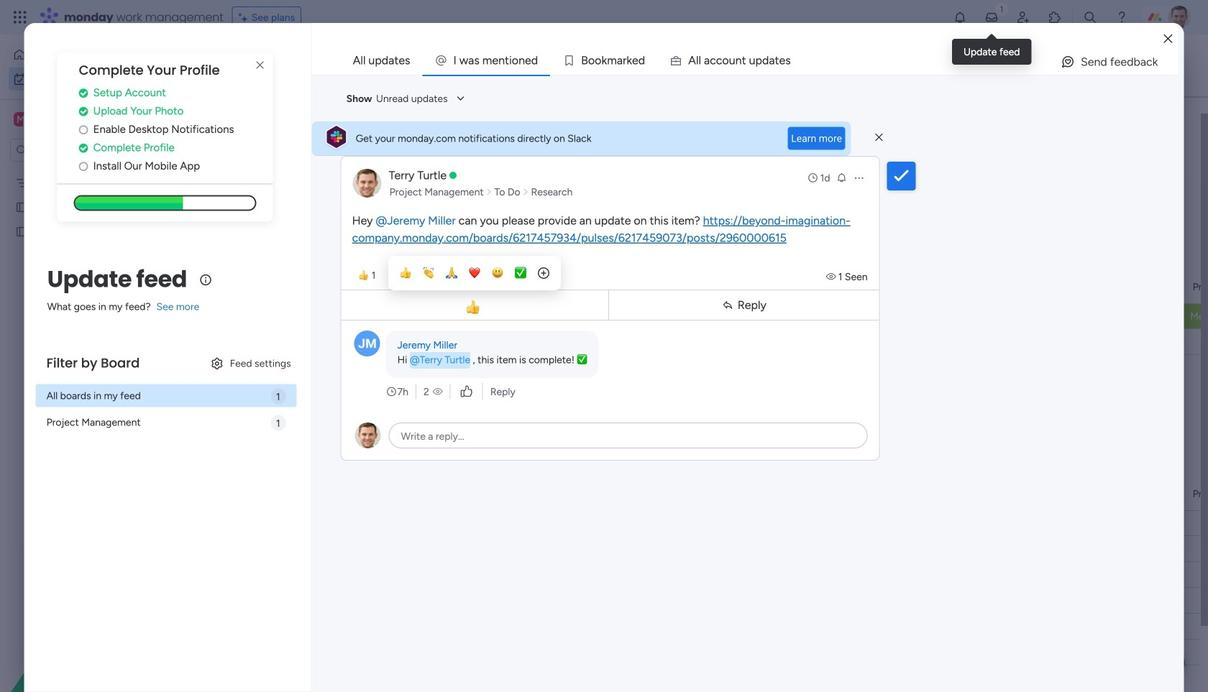 Task type: describe. For each thing, give the bounding box(es) containing it.
search image
[[387, 119, 398, 131]]

help image
[[1115, 10, 1130, 24]]

invite members image
[[1017, 10, 1031, 24]]

close image
[[1164, 34, 1173, 44]]

1 image
[[996, 1, 1009, 17]]

check circle image
[[79, 106, 88, 117]]

search everything image
[[1083, 10, 1098, 24]]

1 vertical spatial option
[[9, 68, 175, 91]]

dapulse x slim image
[[252, 57, 269, 74]]

lottie animation element
[[0, 548, 183, 693]]

Search in workspace field
[[30, 142, 120, 159]]

2 check circle image from the top
[[79, 143, 88, 153]]

notifications image
[[953, 10, 968, 24]]

0 vertical spatial v2 seen image
[[826, 271, 839, 283]]

2 slider arrow image from the left
[[523, 185, 529, 199]]

terry turtle image
[[1168, 6, 1191, 29]]

1 check circle image from the top
[[79, 88, 88, 98]]

2 vertical spatial option
[[0, 170, 183, 173]]

1 slider arrow image from the left
[[486, 185, 492, 199]]



Task type: locate. For each thing, give the bounding box(es) containing it.
v2 like image
[[461, 384, 472, 400]]

option
[[9, 43, 175, 66], [9, 68, 175, 91], [0, 170, 183, 173]]

circle o image down search in workspace field
[[79, 161, 88, 172]]

tab list
[[341, 46, 1179, 75]]

0 vertical spatial check circle image
[[79, 88, 88, 98]]

select product image
[[13, 10, 27, 24]]

1 vertical spatial circle o image
[[79, 161, 88, 172]]

0 vertical spatial option
[[9, 43, 175, 66]]

1 vertical spatial public board image
[[15, 225, 29, 239]]

public board image
[[15, 201, 29, 214], [15, 225, 29, 239]]

Filter dashboard by text search field
[[273, 114, 404, 137]]

lottie animation image
[[0, 548, 183, 693]]

check circle image down workspace selection element
[[79, 143, 88, 153]]

0 horizontal spatial v2 seen image
[[433, 385, 443, 399]]

v2 seen image
[[826, 271, 839, 283], [433, 385, 443, 399]]

see plans image
[[239, 9, 252, 25]]

check circle image up check circle icon
[[79, 88, 88, 98]]

check circle image
[[79, 88, 88, 98], [79, 143, 88, 153]]

0 horizontal spatial slider arrow image
[[486, 185, 492, 199]]

1 circle o image from the top
[[79, 124, 88, 135]]

options image
[[854, 172, 865, 184]]

1 public board image from the top
[[15, 201, 29, 214]]

0 vertical spatial public board image
[[15, 201, 29, 214]]

circle o image
[[79, 124, 88, 135], [79, 161, 88, 172]]

list box
[[0, 168, 183, 439]]

1 vertical spatial v2 seen image
[[433, 385, 443, 399]]

slider arrow image
[[486, 185, 492, 199], [523, 185, 529, 199]]

reminder image
[[836, 172, 848, 183]]

monday marketplace image
[[1048, 10, 1063, 24]]

1 horizontal spatial v2 seen image
[[826, 271, 839, 283]]

tab
[[341, 46, 423, 75]]

None search field
[[273, 114, 404, 137]]

give feedback image
[[1061, 55, 1076, 69]]

circle o image down check circle icon
[[79, 124, 88, 135]]

2 public board image from the top
[[15, 225, 29, 239]]

0 vertical spatial circle o image
[[79, 124, 88, 135]]

dapulse x slim image
[[876, 131, 883, 144]]

update feed image
[[985, 10, 999, 24]]

1 vertical spatial check circle image
[[79, 143, 88, 153]]

1 horizontal spatial slider arrow image
[[523, 185, 529, 199]]

workspace image
[[14, 112, 28, 127]]

2 circle o image from the top
[[79, 161, 88, 172]]

workspace selection element
[[14, 111, 120, 130]]



Task type: vqa. For each thing, say whether or not it's contained in the screenshot.
list box on the left of the page
yes



